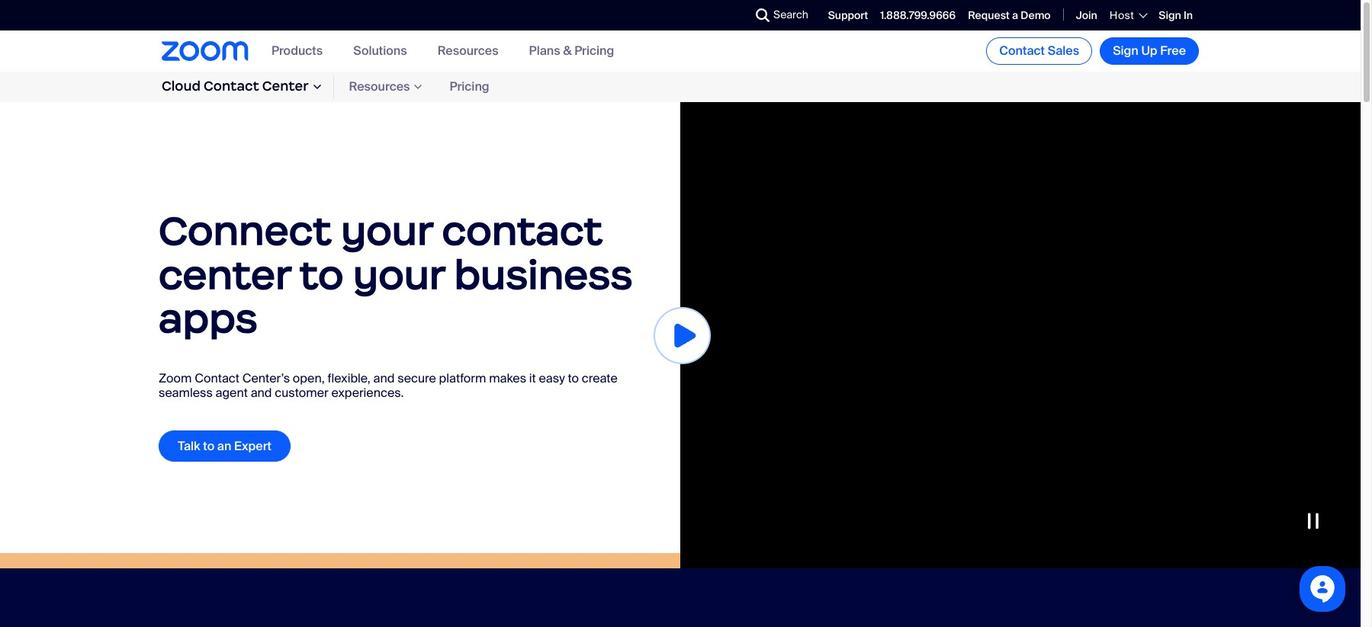 Task type: describe. For each thing, give the bounding box(es) containing it.
zoom logo image
[[162, 41, 249, 61]]

plans & pricing link
[[529, 43, 614, 59]]

video player application
[[680, 102, 1361, 569]]

1.888.799.9666 link
[[881, 8, 956, 22]]

support
[[828, 8, 868, 22]]

a
[[1012, 8, 1018, 22]]

in
[[1184, 8, 1193, 22]]

talk to an expert link
[[159, 431, 291, 463]]

secure
[[398, 371, 436, 387]]

center
[[262, 78, 309, 95]]

zoom contact center's open, flexible, and secure platform makes it easy to create seamless agent and customer experiences.
[[159, 371, 618, 401]]

to inside talk to an expert link
[[203, 439, 215, 455]]

it
[[529, 371, 536, 387]]

plans & pricing
[[529, 43, 614, 59]]

0 horizontal spatial pricing
[[450, 79, 489, 95]]

makes
[[489, 371, 526, 387]]

seamless
[[159, 385, 213, 401]]

free
[[1160, 43, 1186, 59]]

agent
[[216, 385, 248, 401]]

solutions
[[353, 43, 407, 59]]

join link
[[1076, 8, 1098, 22]]

contact
[[442, 206, 602, 256]]

host
[[1110, 8, 1135, 22]]

&
[[563, 43, 572, 59]]

contact sales
[[999, 43, 1080, 59]]

expert
[[234, 439, 272, 455]]

support link
[[828, 8, 868, 22]]

request
[[968, 8, 1010, 22]]

talk
[[178, 439, 200, 455]]

request a demo
[[968, 8, 1051, 22]]

cloud contact center
[[162, 78, 309, 95]]

1 horizontal spatial pricing
[[575, 43, 614, 59]]

sign in link
[[1159, 8, 1193, 22]]

demo
[[1021, 8, 1051, 22]]

up
[[1141, 43, 1158, 59]]



Task type: vqa. For each thing, say whether or not it's contained in the screenshot.
"cloud"
yes



Task type: locate. For each thing, give the bounding box(es) containing it.
1 horizontal spatial and
[[373, 371, 395, 387]]

open,
[[293, 371, 325, 387]]

0 vertical spatial resources
[[438, 43, 499, 59]]

2 vertical spatial contact
[[195, 371, 239, 387]]

center's
[[242, 371, 290, 387]]

and left secure
[[373, 371, 395, 387]]

0 vertical spatial resources button
[[438, 43, 499, 59]]

contact inside zoom contact center's open, flexible, and secure platform makes it easy to create seamless agent and customer experiences.
[[195, 371, 239, 387]]

1 horizontal spatial to
[[300, 250, 344, 299]]

request a demo link
[[968, 8, 1051, 22]]

0 vertical spatial contact
[[999, 43, 1045, 59]]

create
[[582, 371, 618, 387]]

2 vertical spatial to
[[203, 439, 215, 455]]

to inside connect your contact center to your business apps
[[300, 250, 344, 299]]

zoom
[[159, 371, 192, 387]]

sign left up
[[1113, 43, 1139, 59]]

1 horizontal spatial resources button
[[438, 43, 499, 59]]

0 vertical spatial to
[[300, 250, 344, 299]]

your
[[341, 206, 433, 256], [353, 250, 445, 299]]

plans
[[529, 43, 560, 59]]

sales
[[1048, 43, 1080, 59]]

experiences.
[[331, 385, 404, 401]]

resources button
[[438, 43, 499, 59], [334, 76, 434, 98]]

0 horizontal spatial resources button
[[334, 76, 434, 98]]

contact inside contact sales link
[[999, 43, 1045, 59]]

to inside zoom contact center's open, flexible, and secure platform makes it easy to create seamless agent and customer experiences.
[[568, 371, 579, 387]]

customer
[[275, 385, 328, 401]]

connect
[[159, 206, 331, 256]]

contact for center
[[204, 78, 259, 95]]

sign left in
[[1159, 8, 1181, 22]]

to
[[300, 250, 344, 299], [568, 371, 579, 387], [203, 439, 215, 455]]

0 horizontal spatial resources
[[349, 79, 410, 95]]

1 vertical spatial contact
[[204, 78, 259, 95]]

pricing link
[[434, 75, 505, 99]]

cloud contact center button
[[162, 76, 334, 98]]

sign for sign up free
[[1113, 43, 1139, 59]]

resources
[[438, 43, 499, 59], [349, 79, 410, 95]]

1 horizontal spatial sign
[[1159, 8, 1181, 22]]

contact for center's
[[195, 371, 239, 387]]

1 vertical spatial resources
[[349, 79, 410, 95]]

sign in
[[1159, 8, 1193, 22]]

1 vertical spatial pricing
[[450, 79, 489, 95]]

and right agent
[[251, 385, 272, 401]]

0 horizontal spatial and
[[251, 385, 272, 401]]

connect your contact center to your business apps main content
[[0, 102, 1361, 628]]

and
[[373, 371, 395, 387], [251, 385, 272, 401]]

1 vertical spatial sign
[[1113, 43, 1139, 59]]

search
[[774, 8, 808, 21]]

business
[[454, 250, 633, 299]]

0 horizontal spatial to
[[203, 439, 215, 455]]

2 horizontal spatial to
[[568, 371, 579, 387]]

an
[[217, 439, 231, 455]]

cloud
[[162, 78, 201, 95]]

platform
[[439, 371, 486, 387]]

center
[[159, 250, 291, 299]]

products button
[[272, 43, 323, 59]]

resources up "pricing" link
[[438, 43, 499, 59]]

host button
[[1110, 8, 1147, 22]]

sign up free link
[[1100, 37, 1199, 65]]

contact down zoom logo
[[204, 78, 259, 95]]

0 horizontal spatial sign
[[1113, 43, 1139, 59]]

connect your contact center to your business apps
[[159, 206, 633, 343]]

1 vertical spatial to
[[568, 371, 579, 387]]

contact inside cloud contact center popup button
[[204, 78, 259, 95]]

0 vertical spatial pricing
[[575, 43, 614, 59]]

resources button down solutions
[[334, 76, 434, 98]]

solutions button
[[353, 43, 407, 59]]

search image
[[756, 8, 770, 22], [756, 8, 770, 22]]

pricing
[[575, 43, 614, 59], [450, 79, 489, 95]]

join
[[1076, 8, 1098, 22]]

0 vertical spatial sign
[[1159, 8, 1181, 22]]

easy
[[539, 371, 565, 387]]

resources down solutions
[[349, 79, 410, 95]]

contact
[[999, 43, 1045, 59], [204, 78, 259, 95], [195, 371, 239, 387]]

contact down the a
[[999, 43, 1045, 59]]

apps
[[159, 294, 258, 343]]

talk to an expert
[[178, 439, 272, 455]]

1.888.799.9666
[[881, 8, 956, 22]]

flexible,
[[328, 371, 371, 387]]

1 horizontal spatial resources
[[438, 43, 499, 59]]

None search field
[[700, 3, 760, 27]]

contact right zoom
[[195, 371, 239, 387]]

1 vertical spatial resources button
[[334, 76, 434, 98]]

sign up free
[[1113, 43, 1186, 59]]

sign for sign in
[[1159, 8, 1181, 22]]

resources button up "pricing" link
[[438, 43, 499, 59]]

contact sales link
[[987, 37, 1092, 65]]

sign
[[1159, 8, 1181, 22], [1113, 43, 1139, 59]]

products
[[272, 43, 323, 59]]



